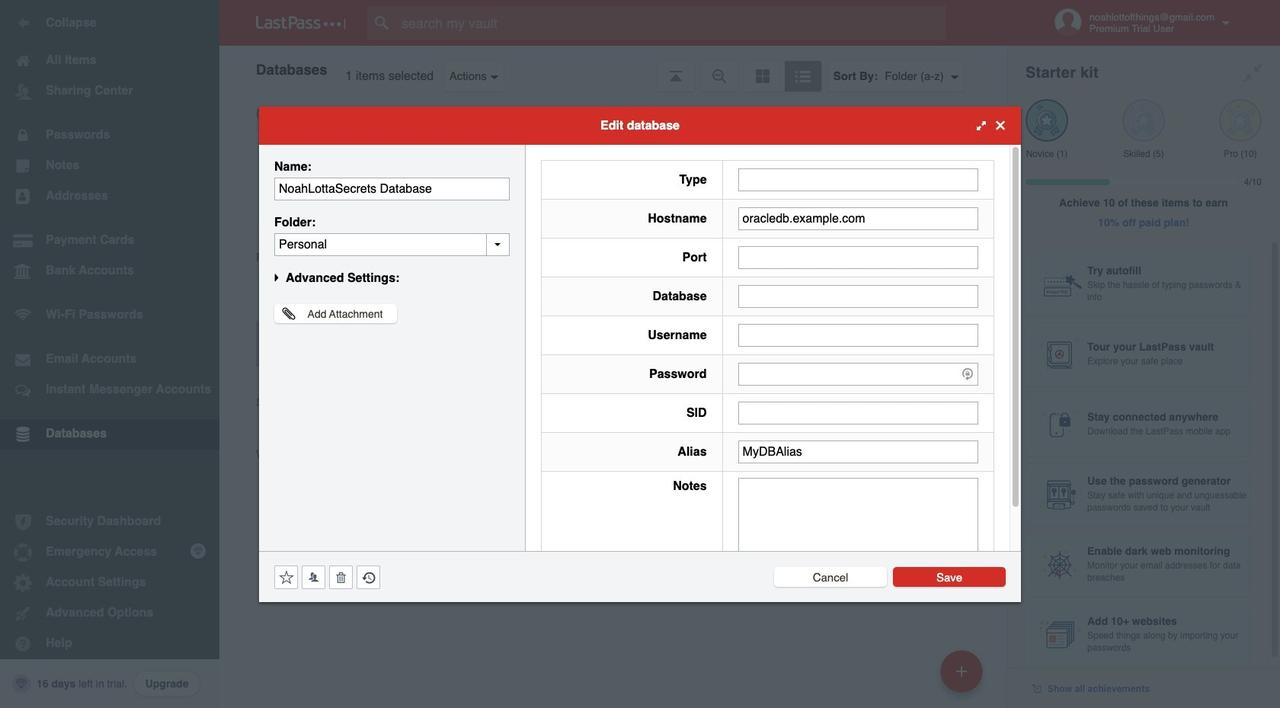 Task type: describe. For each thing, give the bounding box(es) containing it.
new item image
[[957, 666, 968, 677]]

new item navigation
[[935, 646, 993, 708]]

lastpass image
[[256, 16, 346, 30]]

main navigation navigation
[[0, 0, 220, 708]]



Task type: locate. For each thing, give the bounding box(es) containing it.
Search search field
[[367, 6, 977, 40]]

vault options navigation
[[220, 46, 1008, 91]]

dialog
[[259, 106, 1022, 602]]

None text field
[[274, 177, 510, 200], [274, 233, 510, 256], [738, 285, 979, 308], [738, 324, 979, 347], [738, 401, 979, 424], [738, 478, 979, 572], [274, 177, 510, 200], [274, 233, 510, 256], [738, 285, 979, 308], [738, 324, 979, 347], [738, 401, 979, 424], [738, 478, 979, 572]]

search my vault text field
[[367, 6, 977, 40]]

None password field
[[738, 363, 979, 385]]

None text field
[[738, 168, 979, 191], [738, 207, 979, 230], [738, 246, 979, 269], [738, 440, 979, 463], [738, 168, 979, 191], [738, 207, 979, 230], [738, 246, 979, 269], [738, 440, 979, 463]]



Task type: vqa. For each thing, say whether or not it's contained in the screenshot.
caret right icon
no



